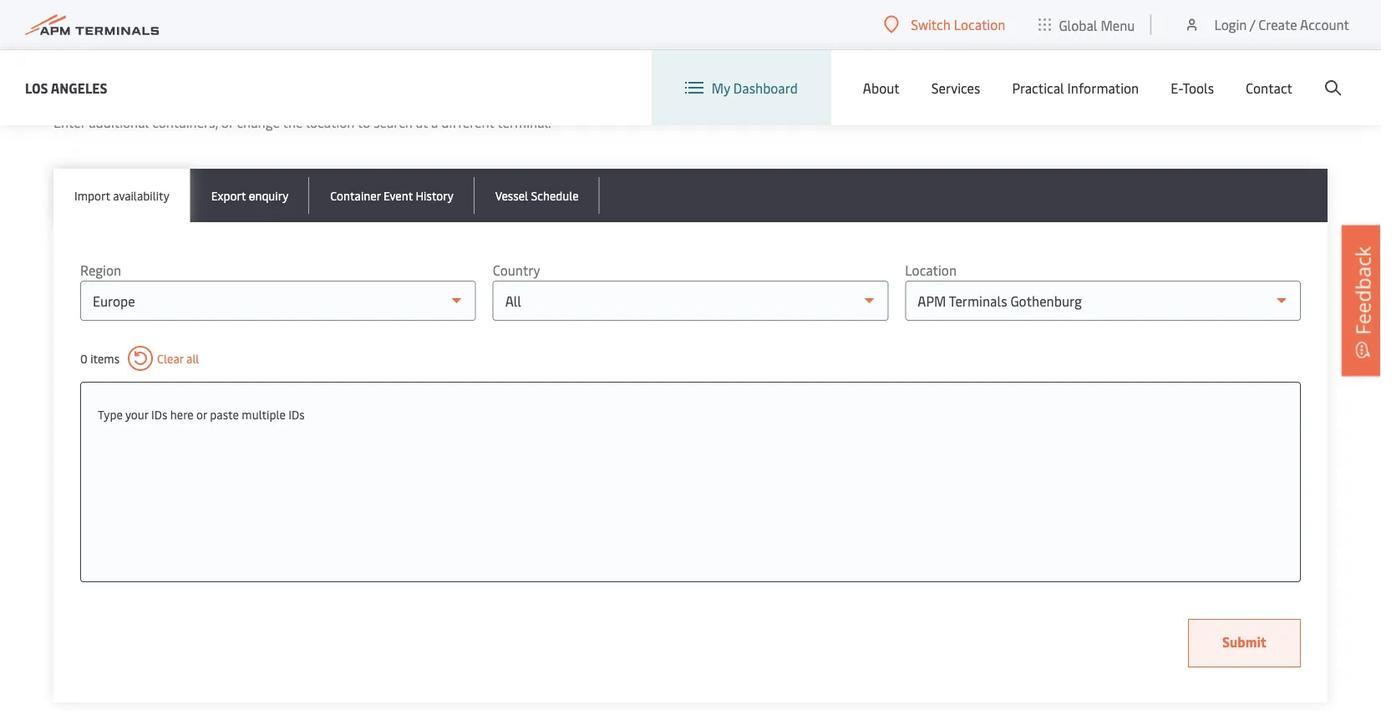 Task type: locate. For each thing, give the bounding box(es) containing it.
0 vertical spatial or
[[221, 113, 234, 131]]

my dashboard
[[712, 79, 798, 97]]

search
[[374, 113, 413, 131]]

container event history button
[[309, 169, 474, 222]]

here
[[170, 406, 194, 422]]

0 items
[[80, 351, 120, 366]]

location inside button
[[954, 15, 1006, 33]]

paste
[[210, 406, 239, 422]]

import
[[74, 187, 110, 203]]

about
[[863, 79, 900, 97]]

schedule
[[531, 187, 579, 203]]

vessel
[[495, 187, 528, 203]]

feedback
[[1349, 246, 1376, 335]]

or
[[221, 113, 234, 131], [196, 406, 207, 422]]

account
[[1300, 15, 1349, 33]]

global
[[1059, 16, 1098, 34]]

0 horizontal spatial ids
[[151, 406, 167, 422]]

tab list
[[53, 169, 1328, 222]]

vessel schedule button
[[474, 169, 600, 222]]

availability
[[113, 187, 169, 203]]

vessel schedule
[[495, 187, 579, 203]]

1 ids from the left
[[151, 406, 167, 422]]

or left change
[[221, 113, 234, 131]]

0
[[80, 351, 88, 366]]

ids right the your
[[151, 406, 167, 422]]

additional
[[89, 113, 149, 131]]

export
[[211, 187, 246, 203]]

a
[[431, 113, 438, 131]]

location
[[954, 15, 1006, 33], [905, 261, 957, 279]]

login
[[1214, 15, 1247, 33]]

global menu
[[1059, 16, 1135, 34]]

los angeles
[[25, 79, 107, 97]]

switch location
[[911, 15, 1006, 33]]

1 horizontal spatial ids
[[289, 406, 305, 422]]

0 vertical spatial location
[[954, 15, 1006, 33]]

submit
[[1222, 633, 1267, 651]]

e-
[[1171, 79, 1183, 97]]

0 horizontal spatial or
[[196, 406, 207, 422]]

feedback button
[[1342, 225, 1381, 376]]

container
[[330, 187, 381, 203]]

ids right multiple at the left bottom of page
[[289, 406, 305, 422]]

1 horizontal spatial or
[[221, 113, 234, 131]]

export еnquiry button
[[190, 169, 309, 222]]

los angeles link
[[25, 77, 107, 98]]

switch location button
[[884, 15, 1006, 34]]

import availability button
[[53, 169, 190, 222]]

or right the here
[[196, 406, 207, 422]]

change
[[237, 113, 280, 131]]

all
[[186, 351, 199, 366]]

create
[[1259, 15, 1297, 33]]

practical information button
[[1012, 50, 1139, 125]]

practical information
[[1012, 79, 1139, 97]]

terminal.
[[497, 113, 551, 131]]

angeles
[[51, 79, 107, 97]]

еnquiry
[[249, 187, 288, 203]]

1 vertical spatial or
[[196, 406, 207, 422]]

los
[[25, 79, 48, 97]]

or inside search again enter additional containers, or change the location to search at a different terminal.
[[221, 113, 234, 131]]

e-tools button
[[1171, 50, 1214, 125]]

None text field
[[98, 399, 1283, 429]]

country
[[493, 261, 540, 279]]

your
[[125, 406, 148, 422]]

the
[[283, 113, 303, 131]]

dashboard
[[733, 79, 798, 97]]

multiple
[[242, 406, 286, 422]]

ids
[[151, 406, 167, 422], [289, 406, 305, 422]]



Task type: vqa. For each thing, say whether or not it's contained in the screenshot.
or inside Search again Enter additional containers, or change the location to search at a different terminal.
yes



Task type: describe. For each thing, give the bounding box(es) containing it.
about button
[[863, 50, 900, 125]]

information
[[1068, 79, 1139, 97]]

enter
[[53, 113, 85, 131]]

region
[[80, 261, 121, 279]]

import availability
[[74, 187, 169, 203]]

event
[[383, 187, 413, 203]]

search again enter additional containers, or change the location to search at a different terminal.
[[53, 76, 551, 131]]

clear all
[[157, 351, 199, 366]]

again
[[129, 76, 185, 108]]

login / create account
[[1214, 15, 1349, 33]]

login / create account link
[[1184, 0, 1349, 49]]

items
[[90, 351, 120, 366]]

at
[[416, 113, 428, 131]]

services
[[931, 79, 980, 97]]

contact
[[1246, 79, 1293, 97]]

2 ids from the left
[[289, 406, 305, 422]]

/
[[1250, 15, 1255, 33]]

tools
[[1183, 79, 1214, 97]]

type your ids here or paste multiple ids
[[98, 406, 305, 422]]

switch
[[911, 15, 951, 33]]

container event history
[[330, 187, 454, 203]]

global menu button
[[1022, 0, 1152, 50]]

export еnquiry
[[211, 187, 288, 203]]

practical
[[1012, 79, 1064, 97]]

e-tools
[[1171, 79, 1214, 97]]

history
[[416, 187, 454, 203]]

1 vertical spatial location
[[905, 261, 957, 279]]

containers,
[[152, 113, 218, 131]]

location
[[306, 113, 355, 131]]

tab list containing import availability
[[53, 169, 1328, 222]]

submit button
[[1188, 619, 1301, 668]]

different
[[441, 113, 494, 131]]

services button
[[931, 50, 980, 125]]

contact button
[[1246, 50, 1293, 125]]

to
[[358, 113, 370, 131]]

clear
[[157, 351, 184, 366]]

menu
[[1101, 16, 1135, 34]]

search
[[53, 76, 123, 108]]

my
[[712, 79, 730, 97]]

my dashboard button
[[685, 50, 798, 125]]

clear all button
[[128, 346, 199, 371]]

type
[[98, 406, 123, 422]]



